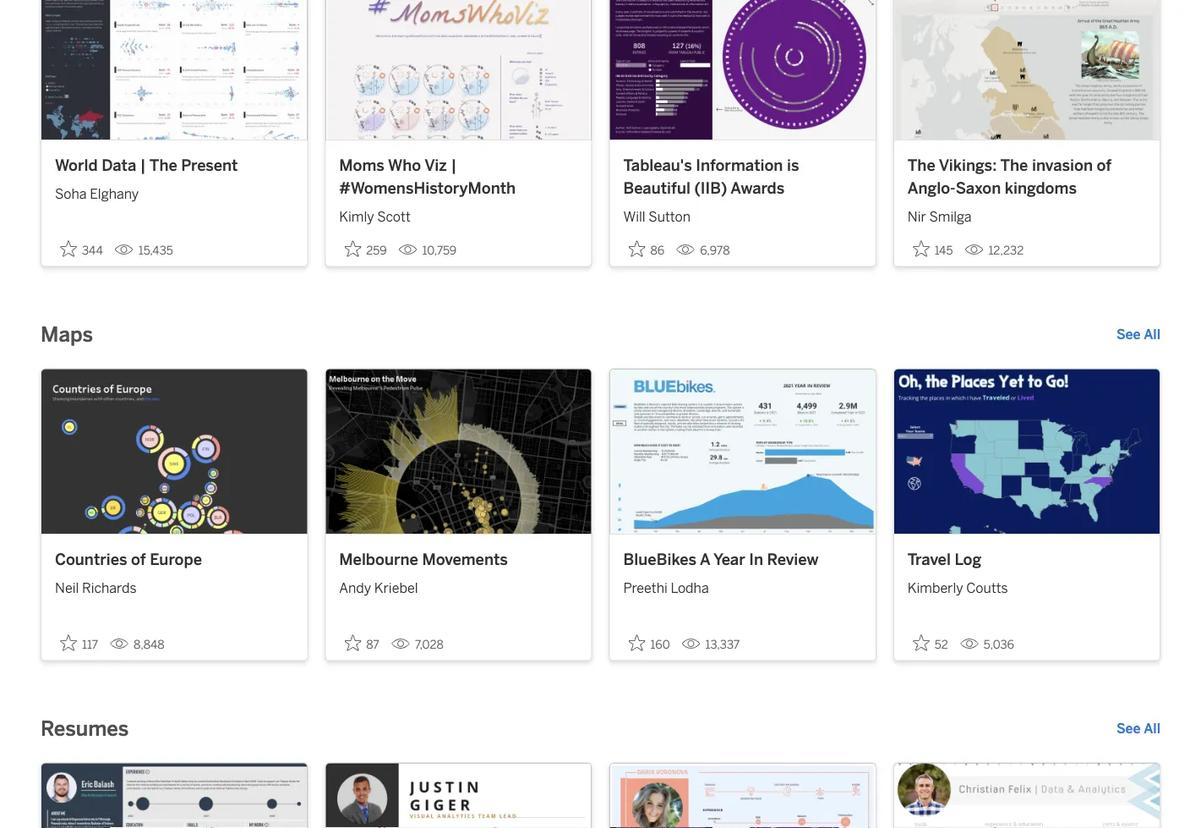 Task type: locate. For each thing, give the bounding box(es) containing it.
preethi lodha
[[624, 580, 709, 596]]

see for resumes
[[1117, 721, 1142, 737]]

1 see from the top
[[1117, 326, 1142, 342]]

see inside see all maps element
[[1117, 326, 1142, 342]]

2 all from the top
[[1145, 721, 1161, 737]]

add favorite button down 'kimly'
[[339, 235, 392, 262]]

add favorite button down preethi
[[624, 629, 675, 657]]

see inside "see all resumes" element
[[1117, 721, 1142, 737]]

saxon
[[956, 179, 1002, 198]]

0 horizontal spatial |
[[140, 156, 146, 174]]

the vikings: the invasion of anglo-saxon kingdoms
[[908, 156, 1112, 198]]

workbook thumbnail image for of
[[41, 369, 307, 534]]

of left europe
[[131, 550, 146, 569]]

1 horizontal spatial of
[[1097, 156, 1112, 174]]

2 horizontal spatial the
[[1001, 156, 1029, 174]]

1 see all from the top
[[1117, 326, 1161, 342]]

see all for resumes
[[1117, 721, 1161, 737]]

tableau's information is beautiful (iib) awards link
[[624, 154, 863, 200]]

| inside moms who viz | #womenshistorymonth
[[451, 156, 457, 174]]

the up soha elghany link
[[150, 156, 177, 174]]

87
[[366, 638, 380, 652]]

workbook thumbnail image for movements
[[326, 369, 592, 534]]

2 see all from the top
[[1117, 721, 1161, 737]]

1 vertical spatial of
[[131, 550, 146, 569]]

the up anglo-
[[908, 156, 936, 174]]

moms
[[339, 156, 385, 174]]

1 vertical spatial see all
[[1117, 721, 1161, 737]]

Add Favorite button
[[55, 629, 103, 657]]

year
[[714, 550, 746, 569]]

0 vertical spatial see all link
[[1117, 324, 1161, 344]]

‫nir
[[908, 209, 927, 225]]

1 all from the top
[[1145, 326, 1161, 342]]

workbook thumbnail image for vikings:
[[895, 0, 1160, 139]]

the vikings: the invasion of anglo-saxon kingdoms link
[[908, 154, 1147, 200]]

tableau's information is beautiful (iib) awards
[[624, 156, 800, 198]]

1 vertical spatial see all link
[[1117, 719, 1161, 739]]

1 vertical spatial see
[[1117, 721, 1142, 737]]

5,036
[[984, 638, 1015, 652]]

add favorite button containing 86
[[624, 235, 670, 262]]

add favorite button down kimberly
[[908, 629, 954, 657]]

melbourne
[[339, 550, 419, 569]]

see all for maps
[[1117, 326, 1161, 342]]

0 horizontal spatial the
[[150, 156, 177, 174]]

add favorite button containing 344
[[55, 235, 108, 262]]

0 vertical spatial see
[[1117, 326, 1142, 342]]

see all
[[1117, 326, 1161, 342], [1117, 721, 1161, 737]]

will sutton
[[624, 209, 691, 225]]

0 vertical spatial of
[[1097, 156, 1112, 174]]

add favorite button down will sutton
[[624, 235, 670, 262]]

all
[[1145, 326, 1161, 342], [1145, 721, 1161, 737]]

kimly scott link
[[339, 200, 578, 227]]

tableau's
[[624, 156, 692, 174]]

1 horizontal spatial the
[[908, 156, 936, 174]]

sutton
[[649, 209, 691, 225]]

1 horizontal spatial |
[[451, 156, 457, 174]]

0 vertical spatial all
[[1145, 326, 1161, 342]]

see all link for maps
[[1117, 324, 1161, 344]]

10,759
[[423, 243, 457, 257]]

will sutton link
[[624, 200, 863, 227]]

‫nir smilga‬‎ link
[[908, 200, 1147, 227]]

lodha
[[671, 580, 709, 596]]

see
[[1117, 326, 1142, 342], [1117, 721, 1142, 737]]

preethi
[[624, 580, 668, 596]]

2 the from the left
[[908, 156, 936, 174]]

add favorite button for tableau's information is beautiful (iib) awards
[[624, 235, 670, 262]]

data
[[102, 156, 136, 174]]

add favorite button containing 259
[[339, 235, 392, 262]]

elghany
[[90, 186, 139, 202]]

add favorite button for world data | the present
[[55, 235, 108, 262]]

2 see all link from the top
[[1117, 719, 1161, 739]]

1 vertical spatial all
[[1145, 721, 1161, 737]]

Add Favorite button
[[339, 629, 385, 657]]

maps
[[41, 322, 93, 346]]

2 see from the top
[[1117, 721, 1142, 737]]

workbook thumbnail image for who
[[326, 0, 592, 139]]

andy kriebel
[[339, 580, 418, 596]]

workbook thumbnail image for data
[[41, 0, 307, 139]]

kingdoms
[[1005, 179, 1078, 198]]

add favorite button for travel log
[[908, 629, 954, 657]]

in
[[750, 550, 764, 569]]

soha elghany link
[[55, 177, 294, 204]]

invasion
[[1033, 156, 1094, 174]]

1 see all link from the top
[[1117, 324, 1161, 344]]

0 horizontal spatial of
[[131, 550, 146, 569]]

review
[[768, 550, 819, 569]]

andy kriebel link
[[339, 571, 578, 598]]

the
[[150, 156, 177, 174], [908, 156, 936, 174], [1001, 156, 1029, 174]]

Add Favorite button
[[908, 235, 959, 262]]

of right invasion
[[1097, 156, 1112, 174]]

andy
[[339, 580, 372, 596]]

richards
[[82, 580, 137, 596]]

| right viz
[[451, 156, 457, 174]]

kimberly coutts
[[908, 580, 1009, 596]]

of
[[1097, 156, 1112, 174], [131, 550, 146, 569]]

all for resumes
[[1145, 721, 1161, 737]]

soha elghany
[[55, 186, 139, 202]]

#womenshistorymonth
[[339, 179, 516, 198]]

see all resumes element
[[1117, 719, 1161, 739]]

|
[[140, 156, 146, 174], [451, 156, 457, 174]]

of inside the vikings: the invasion of anglo-saxon kingdoms
[[1097, 156, 1112, 174]]

add favorite button containing 160
[[624, 629, 675, 657]]

see all link
[[1117, 324, 1161, 344], [1117, 719, 1161, 739]]

kimberly coutts link
[[908, 571, 1147, 598]]

workbook thumbnail image for log
[[895, 369, 1160, 534]]

2 | from the left
[[451, 156, 457, 174]]

kimberly
[[908, 580, 964, 596]]

Add Favorite button
[[55, 235, 108, 262], [339, 235, 392, 262], [624, 235, 670, 262], [624, 629, 675, 657], [908, 629, 954, 657]]

0 vertical spatial see all
[[1117, 326, 1161, 342]]

countries
[[55, 550, 127, 569]]

information
[[696, 156, 784, 174]]

| right data
[[140, 156, 146, 174]]

add favorite button down soha
[[55, 235, 108, 262]]

melbourne movements
[[339, 550, 508, 569]]

add favorite button containing 52
[[908, 629, 954, 657]]

workbook thumbnail image
[[41, 0, 307, 139], [326, 0, 592, 139], [610, 0, 876, 139], [895, 0, 1160, 139], [41, 369, 307, 534], [326, 369, 592, 534], [610, 369, 876, 534], [895, 369, 1160, 534]]

the up kingdoms
[[1001, 156, 1029, 174]]



Task type: describe. For each thing, give the bounding box(es) containing it.
europe
[[150, 550, 202, 569]]

8,848
[[134, 638, 165, 652]]

present
[[181, 156, 238, 174]]

7,028
[[415, 638, 444, 652]]

viz
[[425, 156, 447, 174]]

world data | the present link
[[55, 154, 294, 177]]

bluebikes a year in review link
[[624, 548, 863, 571]]

is
[[787, 156, 800, 174]]

beautiful
[[624, 179, 691, 198]]

smilga‬‎
[[930, 209, 972, 225]]

kimly
[[339, 209, 374, 225]]

15,435
[[138, 243, 173, 257]]

add favorite button for bluebikes a year in review
[[624, 629, 675, 657]]

preethi lodha link
[[624, 571, 863, 598]]

log
[[955, 550, 982, 569]]

see all maps element
[[1117, 324, 1161, 344]]

kimly scott
[[339, 209, 411, 225]]

who
[[388, 156, 421, 174]]

travel
[[908, 550, 951, 569]]

moms who viz | #womenshistorymonth
[[339, 156, 516, 198]]

13,337 views element
[[675, 631, 747, 659]]

coutts
[[967, 580, 1009, 596]]

travel log
[[908, 550, 982, 569]]

344
[[82, 243, 103, 257]]

259
[[366, 243, 387, 257]]

soha
[[55, 186, 87, 202]]

1 the from the left
[[150, 156, 177, 174]]

a
[[700, 550, 711, 569]]

6,978
[[701, 243, 730, 257]]

5,036 views element
[[954, 631, 1022, 659]]

neil richards link
[[55, 571, 294, 598]]

awards
[[731, 179, 785, 198]]

maps heading
[[41, 321, 93, 348]]

all for maps
[[1145, 326, 1161, 342]]

145
[[935, 243, 954, 257]]

86
[[651, 243, 665, 257]]

160
[[651, 638, 670, 652]]

1 | from the left
[[140, 156, 146, 174]]

resumes
[[41, 716, 129, 741]]

workbook thumbnail image for a
[[610, 369, 876, 534]]

12,232 views element
[[959, 237, 1031, 264]]

117
[[82, 638, 98, 652]]

kriebel
[[375, 580, 418, 596]]

movements
[[422, 550, 508, 569]]

world
[[55, 156, 98, 174]]

bluebikes a year in review
[[624, 550, 819, 569]]

vikings:
[[939, 156, 998, 174]]

workbook thumbnail image for information
[[610, 0, 876, 139]]

travel log link
[[908, 548, 1147, 571]]

15,435 views element
[[108, 237, 180, 264]]

see all link for resumes
[[1117, 719, 1161, 739]]

countries of europe link
[[55, 548, 294, 571]]

melbourne movements link
[[339, 548, 578, 571]]

see for maps
[[1117, 326, 1142, 342]]

neil
[[55, 580, 79, 596]]

12,232
[[989, 243, 1024, 257]]

bluebikes
[[624, 550, 697, 569]]

world data | the present
[[55, 156, 238, 174]]

moms who viz | #womenshistorymonth link
[[339, 154, 578, 200]]

8,848 views element
[[103, 631, 171, 659]]

3 the from the left
[[1001, 156, 1029, 174]]

scott
[[377, 209, 411, 225]]

anglo-
[[908, 179, 956, 198]]

6,978 views element
[[670, 237, 737, 264]]

add favorite button for moms who viz | #womenshistorymonth
[[339, 235, 392, 262]]

52
[[935, 638, 949, 652]]

10,759 views element
[[392, 237, 464, 264]]

7,028 views element
[[385, 631, 451, 659]]

13,337
[[706, 638, 740, 652]]

‫nir smilga‬‎
[[908, 209, 972, 225]]

countries of europe
[[55, 550, 202, 569]]

neil richards
[[55, 580, 137, 596]]

will
[[624, 209, 646, 225]]

(iib)
[[695, 179, 728, 198]]

resumes heading
[[41, 715, 129, 742]]



Task type: vqa. For each thing, say whether or not it's contained in the screenshot.


